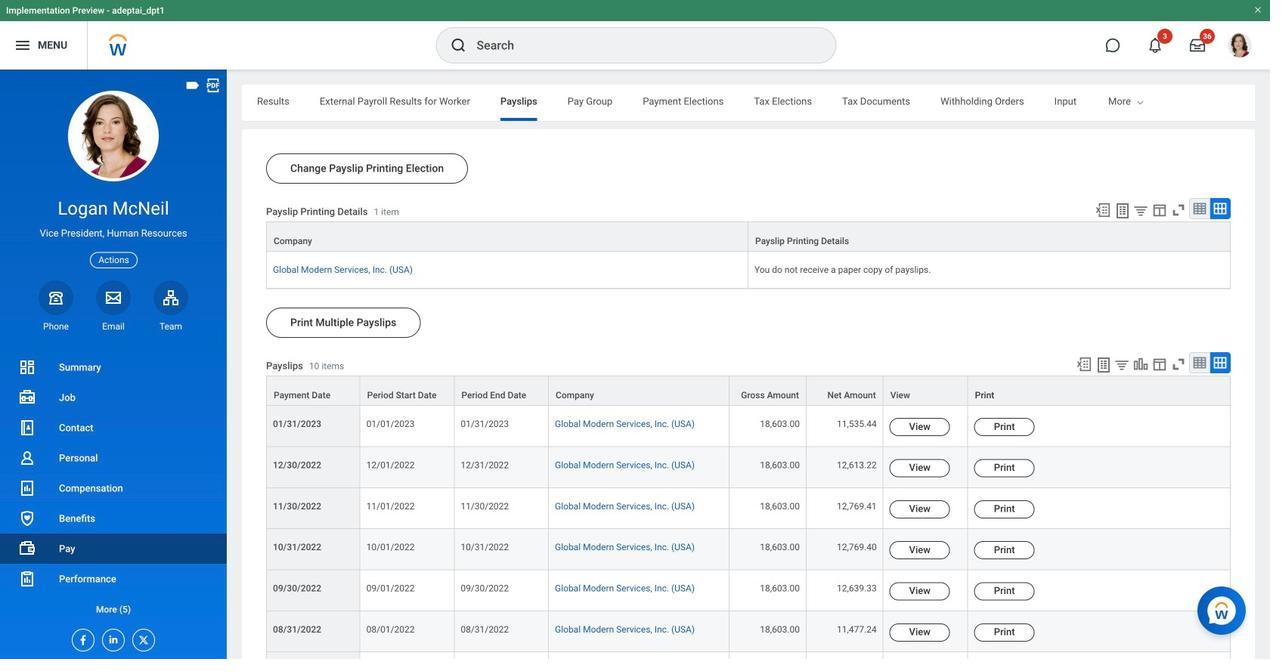 Task type: vqa. For each thing, say whether or not it's contained in the screenshot.
'Select to filter grid data' image
yes



Task type: describe. For each thing, give the bounding box(es) containing it.
fullscreen image
[[1171, 202, 1188, 219]]

x image
[[133, 630, 150, 647]]

phone logan mcneil element
[[39, 321, 73, 333]]

job image
[[18, 389, 36, 407]]

click to view/edit grid preferences image
[[1152, 356, 1169, 373]]

6 cell from the left
[[884, 653, 969, 660]]

expand table image
[[1213, 201, 1229, 216]]

Search Workday  search field
[[477, 29, 805, 62]]

view printable version (pdf) image
[[205, 77, 222, 94]]

navigation pane region
[[0, 70, 227, 660]]

summary image
[[18, 359, 36, 377]]

1 row from the top
[[266, 222, 1232, 253]]

4 row from the top
[[266, 406, 1232, 447]]

6 row from the top
[[266, 489, 1232, 530]]

4 cell from the left
[[730, 653, 807, 660]]

profile logan mcneil image
[[1229, 33, 1253, 61]]

7 cell from the left
[[969, 653, 1232, 660]]

export to worksheets image for select to filter grid data icon
[[1095, 356, 1114, 375]]

inbox large image
[[1191, 38, 1206, 53]]

performance image
[[18, 570, 36, 589]]

table image for expand table icon
[[1193, 201, 1208, 216]]

contact image
[[18, 419, 36, 437]]

compensation image
[[18, 480, 36, 498]]

select to filter grid data image
[[1133, 203, 1150, 219]]

fullscreen image
[[1171, 356, 1188, 373]]

expand table image
[[1213, 356, 1229, 371]]

facebook image
[[73, 630, 89, 647]]

toolbar for tenth 'row' from the bottom of the page
[[1089, 198, 1232, 222]]

toolbar for 3rd 'row' from the top
[[1070, 353, 1232, 376]]

pay image
[[18, 540, 36, 558]]

8 row from the top
[[266, 571, 1232, 612]]

export to excel image for export to worksheets image corresponding to select to filter grid data image
[[1095, 202, 1112, 219]]

linkedin image
[[103, 630, 120, 646]]



Task type: locate. For each thing, give the bounding box(es) containing it.
close environment banner image
[[1254, 5, 1263, 14]]

search image
[[450, 36, 468, 54]]

row
[[266, 222, 1232, 253], [266, 252, 1232, 289], [266, 376, 1232, 406], [266, 406, 1232, 447], [266, 447, 1232, 489], [266, 489, 1232, 530], [266, 530, 1232, 571], [266, 571, 1232, 612], [266, 612, 1232, 653], [266, 653, 1232, 660]]

personal image
[[18, 449, 36, 468]]

table image
[[1193, 201, 1208, 216], [1193, 356, 1208, 371]]

table image for expand table image
[[1193, 356, 1208, 371]]

export to excel image left select to filter grid data image
[[1095, 202, 1112, 219]]

toolbar
[[1089, 198, 1232, 222], [1070, 353, 1232, 376]]

1 horizontal spatial export to worksheets image
[[1114, 202, 1132, 220]]

export to excel image for export to worksheets image corresponding to select to filter grid data icon
[[1076, 356, 1093, 373]]

0 horizontal spatial export to worksheets image
[[1095, 356, 1114, 375]]

justify image
[[14, 36, 32, 54]]

export to excel image
[[1095, 202, 1112, 219], [1076, 356, 1093, 373]]

email logan mcneil element
[[96, 321, 131, 333]]

export to worksheets image left select to filter grid data image
[[1114, 202, 1132, 220]]

view team image
[[162, 289, 180, 307]]

export to worksheets image
[[1114, 202, 1132, 220], [1095, 356, 1114, 375]]

3 row from the top
[[266, 376, 1232, 406]]

export to excel image left select to filter grid data icon
[[1076, 356, 1093, 373]]

0 vertical spatial table image
[[1193, 201, 1208, 216]]

9 row from the top
[[266, 612, 1232, 653]]

2 row from the top
[[266, 252, 1232, 289]]

5 cell from the left
[[807, 653, 884, 660]]

5 row from the top
[[266, 447, 1232, 489]]

table image left expand table icon
[[1193, 201, 1208, 216]]

2 cell from the left
[[455, 653, 549, 660]]

tag image
[[185, 77, 201, 94]]

cell
[[361, 653, 455, 660], [455, 653, 549, 660], [549, 653, 730, 660], [730, 653, 807, 660], [807, 653, 884, 660], [884, 653, 969, 660], [969, 653, 1232, 660]]

0 vertical spatial export to excel image
[[1095, 202, 1112, 219]]

export to worksheets image for select to filter grid data image
[[1114, 202, 1132, 220]]

click to view/edit grid preferences image
[[1152, 202, 1169, 219]]

export to worksheets image left select to filter grid data icon
[[1095, 356, 1114, 375]]

0 vertical spatial toolbar
[[1089, 198, 1232, 222]]

3 cell from the left
[[549, 653, 730, 660]]

list
[[0, 353, 227, 625]]

1 vertical spatial export to worksheets image
[[1095, 356, 1114, 375]]

1 vertical spatial table image
[[1193, 356, 1208, 371]]

benefits image
[[18, 510, 36, 528]]

mail image
[[104, 289, 123, 307]]

notifications large image
[[1148, 38, 1163, 53]]

1 table image from the top
[[1193, 201, 1208, 216]]

1 cell from the left
[[361, 653, 455, 660]]

1 horizontal spatial export to excel image
[[1095, 202, 1112, 219]]

phone image
[[45, 289, 67, 307]]

10 row from the top
[[266, 653, 1232, 660]]

tab list
[[242, 85, 1271, 121]]

table image left expand table image
[[1193, 356, 1208, 371]]

1 vertical spatial export to excel image
[[1076, 356, 1093, 373]]

1 vertical spatial toolbar
[[1070, 353, 1232, 376]]

2 table image from the top
[[1193, 356, 1208, 371]]

select to filter grid data image
[[1114, 357, 1131, 373]]

banner
[[0, 0, 1271, 70]]

row header
[[266, 653, 361, 660]]

0 vertical spatial export to worksheets image
[[1114, 202, 1132, 220]]

team logan mcneil element
[[154, 321, 188, 333]]

0 horizontal spatial export to excel image
[[1076, 356, 1093, 373]]

7 row from the top
[[266, 530, 1232, 571]]

column header
[[266, 222, 749, 253]]



